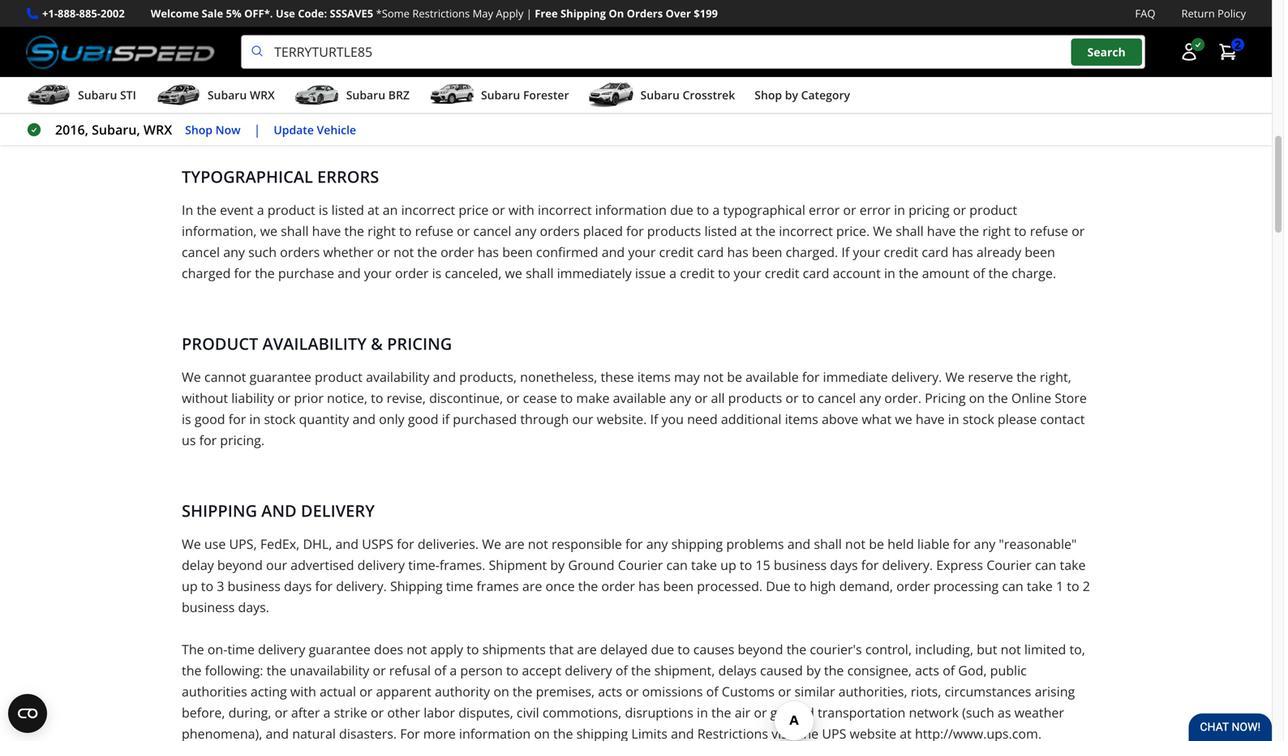Task type: describe. For each thing, give the bounding box(es) containing it.
of down delays
[[706, 683, 718, 701]]

cancel inside we cannot guarantee product availability and products, nonetheless, these items may not be available for immediate delivery. we reserve the right, without liability or prior notice, to revise, discontinue, or cease to make available any or all products or to cancel any order. pricing on the online store is good for in stock quantity and only good if purchased through our website. if you need additional items above what we have in stock please contact us for pricing.
[[818, 390, 856, 407]]

information inside in the event a product is listed at an incorrect price or with incorrect information due to a typographical error or error in pricing or product information, we shall have the right to refuse or cancel any orders placed for products listed at the incorrect price. we shall have the right to refuse or cancel any such orders whether or not the order has been confirmed and your credit card has been charged. if your credit card has already been charged for the purchase and your order is canceled, we shall immediately issue a credit to your credit card account in the amount of the charge.
[[595, 201, 667, 219]]

subaru,
[[92, 121, 140, 138]]

of inside in the event a product is listed at an incorrect price or with incorrect information due to a typographical error or error in pricing or product information, we shall have the right to refuse or cancel any orders placed for products listed at the incorrect price. we shall have the right to refuse or cancel any such orders whether or not the order has been confirmed and your credit card has been charged. if your credit card has already been charged for the purchase and your order is canceled, we shall immediately issue a credit to your credit card account in the amount of the charge.
[[973, 265, 985, 282]]

typographical
[[182, 166, 313, 188]]

that
[[549, 641, 574, 658]]

air
[[735, 704, 751, 722]]

in inside the on-time delivery guarantee does not apply to shipments that are delayed due to causes beyond the courier's control, including, but not limited to, the following: the unavailability or refusal of a person to accept delivery of the shipment, delays caused by the consignee, acts of god, public authorities acting with actual or apparent authority on the premises, acts or omissions of customs or similar authorities, riots, circumstances arising before, during, or after a strike or other labor disputes, civil commotions, disruptions in the air or ground transportation network (such as weather phenomena), and natural disasters. for more information on the shipping limits and restrictions visit the ups website at http://www.ups.com.
[[697, 704, 708, 722]]

we inside in the event a product is listed at an incorrect price or with incorrect information due to a typographical error or error in pricing or product information, we shall have the right to refuse or cancel any orders placed for products listed at the incorrect price. we shall have the right to refuse or cancel any such orders whether or not the order has been confirmed and your credit card has been charged. if your credit card has already been charged for the purchase and your order is canceled, we shall immediately issue a credit to your credit card account in the amount of the charge.
[[873, 222, 892, 240]]

2 horizontal spatial incorrect
[[779, 222, 833, 240]]

subaru forester button
[[429, 80, 569, 113]]

0 vertical spatial up
[[721, 557, 736, 574]]

and down during,
[[266, 725, 289, 741]]

product inside we cannot guarantee product availability and products, nonetheless, these items may not be available for immediate delivery. we reserve the right, without liability or prior notice, to revise, discontinue, or cease to make available any or all products or to cancel any order. pricing on the online store is good for in stock quantity and only good if purchased through our website. if you need additional items above what we have in stock please contact us for pricing.
[[315, 368, 363, 386]]

vehicle
[[317, 122, 356, 137]]

our inside we cannot guarantee product availability and products, nonetheless, these items may not be available for immediate delivery. we reserve the right, without liability or prior notice, to revise, discontinue, or cease to make available any or all products or to cancel any order. pricing on the online store is good for in stock quantity and only good if purchased through our website. if you need additional items above what we have in stock please contact us for pricing.
[[572, 411, 593, 428]]

following:
[[205, 662, 263, 680]]

point
[[736, 13, 768, 31]]

information inside if you do not put the correct address on your order for shipping and need it changed at any point there will be a minimum charge of $40 to make the change. it takes staff time to make the address change. if the order has already shipped and the address needs changed there is a charge of $50 as ups and fedex charge fees to make an address change. this type of address change is not guaranteed to succeed. please take the time the first time to make sure your address information is correct on the order. we process orders as quickly as possible and they are often shipped before you can contact us to make a change.
[[347, 76, 418, 94]]

any up confirmed
[[515, 222, 537, 240]]

not up refusal
[[407, 641, 427, 658]]

are down shipment
[[522, 578, 542, 595]]

of left $40 on the top right
[[966, 13, 978, 31]]

time right first in the right of the page
[[1050, 55, 1078, 73]]

the up acting
[[267, 662, 287, 680]]

change. up the vehicle
[[310, 97, 357, 115]]

crosstrek
[[683, 87, 735, 103]]

shipping
[[182, 500, 257, 522]]

put
[[262, 13, 282, 31]]

accept
[[522, 662, 562, 680]]

the down delayed at bottom
[[631, 662, 651, 680]]

2 error from the left
[[860, 201, 891, 219]]

button image
[[1180, 42, 1199, 62]]

by inside the on-time delivery guarantee does not apply to shipments that are delayed due to causes beyond the courier's control, including, but not limited to, the following: the unavailability or refusal of a person to accept delivery of the shipment, delays caused by the consignee, acts of god, public authorities acting with actual or apparent authority on the premises, acts or omissions of customs or similar authorities, riots, circumstances arising before, during, or after a strike or other labor disputes, civil commotions, disruptions in the air or ground transportation network (such as weather phenomena), and natural disasters. for more information on the shipping limits and restrictions visit the ups website at http://www.ups.com.
[[806, 662, 821, 680]]

possible
[[759, 76, 808, 94]]

are up shipment
[[505, 536, 525, 553]]

on-
[[207, 641, 227, 658]]

for down advertised on the left bottom of page
[[315, 578, 333, 595]]

we up delay
[[182, 536, 201, 553]]

we cannot guarantee product availability and products, nonetheless, these items may not be available for immediate delivery. we reserve the right, without liability or prior notice, to revise, discontinue, or cease to make available any or all products or to cancel any order. pricing on the online store is good for in stock quantity and only good if purchased through our website. if you need additional items above what we have in stock please contact us for pricing.
[[182, 368, 1087, 449]]

1 right from the left
[[368, 222, 396, 240]]

be inside we cannot guarantee product availability and products, nonetheless, these items may not be available for immediate delivery. we reserve the right, without liability or prior notice, to revise, discontinue, or cease to make available any or all products or to cancel any order. pricing on the online store is good for in stock quantity and only good if purchased through our website. if you need additional items above what we have in stock please contact us for pricing.
[[727, 368, 742, 386]]

placed
[[583, 222, 623, 240]]

credit down pricing
[[884, 243, 919, 261]]

we up pricing
[[946, 368, 965, 386]]

for right usps
[[397, 536, 414, 553]]

2 button
[[1210, 36, 1246, 68]]

welcome
[[151, 6, 199, 21]]

make up update
[[263, 97, 296, 115]]

1 horizontal spatial shipping
[[561, 6, 606, 21]]

courier's
[[810, 641, 862, 658]]

at down the errors
[[368, 201, 379, 219]]

we inside if you do not put the correct address on your order for shipping and need it changed at any point there will be a minimum charge of $40 to make the change. it takes staff time to make the address change. if the order has already shipped and the address needs changed there is a charge of $50 as ups and fedex charge fees to make an address change. this type of address change is not guaranteed to succeed. please take the time the first time to make sure your address information is correct on the order. we process orders as quickly as possible and they are often shipped before you can contact us to make a change.
[[564, 76, 583, 94]]

2 good from the left
[[408, 411, 439, 428]]

not up public
[[1001, 641, 1021, 658]]

of left $50
[[1014, 34, 1026, 52]]

subaru for subaru forester
[[481, 87, 520, 103]]

high
[[810, 578, 836, 595]]

been down typographical
[[752, 243, 782, 261]]

other
[[387, 704, 420, 722]]

brz
[[388, 87, 410, 103]]

the down typographical
[[756, 222, 776, 240]]

minimum
[[859, 13, 918, 31]]

for down such
[[234, 265, 252, 282]]

the right please
[[946, 55, 966, 73]]

the down reserve at the right of the page
[[988, 390, 1008, 407]]

as inside the on-time delivery guarantee does not apply to shipments that are delayed due to causes beyond the courier's control, including, but not limited to, the following: the unavailability or refusal of a person to accept delivery of the shipment, delays caused by the consignee, acts of god, public authorities acting with actual or apparent authority on the premises, acts or omissions of customs or similar authorities, riots, circumstances arising before, during, or after a strike or other labor disputes, civil commotions, disruptions in the air or ground transportation network (such as weather phenomena), and natural disasters. for more information on the shipping limits and restrictions visit the ups website at http://www.ups.com.
[[998, 704, 1011, 722]]

product
[[182, 333, 258, 355]]

2 refuse from the left
[[1030, 222, 1068, 240]]

us inside we cannot guarantee product availability and products, nonetheless, these items may not be available for immediate delivery. we reserve the right, without liability or prior notice, to revise, discontinue, or cease to make available any or all products or to cancel any order. pricing on the online store is good for in stock quantity and only good if purchased through our website. if you need additional items above what we have in stock please contact us for pricing.
[[182, 432, 196, 449]]

contact inside if you do not put the correct address on your order for shipping and need it changed at any point there will be a minimum charge of $40 to make the change. it takes staff time to make the address change. if the order has already shipped and the address needs changed there is a charge of $50 as ups and fedex charge fees to make an address change. this type of address change is not guaranteed to succeed. please take the time the first time to make sure your address information is correct on the order. we process orders as quickly as possible and they are often shipped before you can contact us to make a change.
[[182, 97, 226, 115]]

of down including,
[[943, 662, 955, 680]]

if you do not put the correct address on your order for shipping and need it changed at any point there will be a minimum charge of $40 to make the change. it takes staff time to make the address change. if the order has already shipped and the address needs changed there is a charge of $50 as ups and fedex charge fees to make an address change. this type of address change is not guaranteed to succeed. please take the time the first time to make sure your address information is correct on the order. we process orders as quickly as possible and they are often shipped before you can contact us to make a change.
[[182, 13, 1079, 115]]

any right responsible
[[646, 536, 668, 553]]

delivery. inside we cannot guarantee product availability and products, nonetheless, these items may not be available for immediate delivery. we reserve the right, without liability or prior notice, to revise, discontinue, or cease to make available any or all products or to cancel any order. pricing on the online store is good for in stock quantity and only good if purchased through our website. if you need additional items above what we have in stock please contact us for pricing.
[[891, 368, 942, 386]]

take up 1
[[1060, 557, 1086, 574]]

order left apply at the left top of the page
[[456, 13, 490, 31]]

0 horizontal spatial you
[[193, 13, 215, 31]]

authorities
[[182, 683, 247, 701]]

1 vertical spatial business
[[228, 578, 281, 595]]

0 horizontal spatial incorrect
[[401, 201, 455, 219]]

0 vertical spatial business
[[774, 557, 827, 574]]

address up process at top left
[[594, 55, 642, 73]]

the up online
[[1017, 368, 1037, 386]]

including,
[[915, 641, 973, 658]]

for up pricing.
[[229, 411, 246, 428]]

the up civil
[[513, 683, 533, 701]]

on right the a subaru forester thumbnail image
[[481, 76, 496, 94]]

credit up the "issue"
[[659, 243, 694, 261]]

the
[[182, 641, 204, 658]]

1 vertical spatial wrx
[[143, 121, 172, 138]]

for up demand,
[[861, 557, 879, 574]]

liable
[[917, 536, 950, 553]]

1 horizontal spatial incorrect
[[538, 201, 592, 219]]

time up fees
[[309, 34, 337, 52]]

subaru brz
[[346, 87, 410, 103]]

1 horizontal spatial cancel
[[473, 222, 511, 240]]

shipping inside we use ups, fedex, dhl, and usps for deliveries. we are not responsible for any shipping problems and shall not be held liable for any "reasonable" delay beyond our advertised delivery time-frames. shipment by ground courier can take up to 15 business days for delivery. express courier can take up to 3 business days for delivery. shipping time frames are once the order has been processed. due to high demand, order processing can take 1 to 2 business days.
[[390, 578, 443, 595]]

and left they
[[812, 76, 835, 94]]

5%
[[226, 6, 242, 21]]

of down 'apply'
[[434, 662, 446, 680]]

in down pricing
[[948, 411, 959, 428]]

purchased
[[453, 411, 517, 428]]

+1-
[[42, 6, 58, 21]]

$40
[[981, 13, 1004, 31]]

a subaru crosstrek thumbnail image image
[[589, 83, 634, 107]]

*some
[[376, 6, 410, 21]]

subaru for subaru brz
[[346, 87, 385, 103]]

for left pricing.
[[199, 432, 217, 449]]

if left sale
[[182, 13, 190, 31]]

shipping inside we use ups, fedex, dhl, and usps for deliveries. we are not responsible for any shipping problems and shall not be held liable for any "reasonable" delay beyond our advertised delivery time-frames. shipment by ground courier can take up to 15 business days for delivery. express courier can take up to 3 business days for delivery. shipping time frames are once the order has been processed. due to high demand, order processing can take 1 to 2 business days.
[[671, 536, 723, 553]]

not up shipment
[[528, 536, 548, 553]]

actual
[[320, 683, 356, 701]]

prior
[[294, 390, 324, 407]]

the right visit at bottom
[[799, 725, 819, 741]]

1 vertical spatial there
[[910, 34, 943, 52]]

person
[[460, 662, 503, 680]]

the down the
[[182, 662, 202, 680]]

at inside the on-time delivery guarantee does not apply to shipments that are delayed due to causes beyond the courier's control, including, but not limited to, the following: the unavailability or refusal of a person to accept delivery of the shipment, delays caused by the consignee, acts of god, public authorities acting with actual or apparent authority on the premises, acts or omissions of customs or similar authorities, riots, circumstances arising before, during, or after a strike or other labor disputes, civil commotions, disruptions in the air or ground transportation network (such as weather phenomena), and natural disasters. for more information on the shipping limits and restrictions visit the ups website at http://www.ups.com.
[[900, 725, 912, 741]]

0 horizontal spatial listed
[[332, 201, 364, 219]]

control,
[[865, 641, 912, 658]]

subaru for subaru sti
[[78, 87, 117, 103]]

public
[[990, 662, 1027, 680]]

your right sure
[[264, 76, 292, 94]]

not inside in the event a product is listed at an incorrect price or with incorrect information due to a typographical error or error in pricing or product information, we shall have the right to refuse or cancel any orders placed for products listed at the incorrect price. we shall have the right to refuse or cancel any such orders whether or not the order has been confirmed and your credit card has been charged. if your credit card has already been charged for the purchase and your order is canceled, we shall immediately issue a credit to your credit card account in the amount of the charge.
[[394, 243, 414, 261]]

1 horizontal spatial charge
[[921, 13, 962, 31]]

need inside if you do not put the correct address on your order for shipping and need it changed at any point there will be a minimum charge of $40 to make the change. it takes staff time to make the address change. if the order has already shipped and the address needs changed there is a charge of $50 as ups and fedex charge fees to make an address change. this type of address change is not guaranteed to succeed. please take the time the first time to make sure your address information is correct on the order. we process orders as quickly as possible and they are often shipped before you can contact us to make a change.
[[596, 13, 626, 31]]

quickly
[[696, 76, 738, 94]]

can inside if you do not put the correct address on your order for shipping and need it changed at any point there will be a minimum charge of $40 to make the change. it takes staff time to make the address change. if the order has already shipped and the address needs changed there is a charge of $50 as ups and fedex charge fees to make an address change. this type of address change is not guaranteed to succeed. please take the time the first time to make sure your address information is correct on the order. we process orders as quickly as possible and they are often shipped before you can contact us to make a change.
[[1048, 76, 1069, 94]]

faq link
[[1135, 5, 1156, 22]]

fedex
[[236, 55, 272, 73]]

code:
[[298, 6, 327, 21]]

above
[[822, 411, 858, 428]]

2016, subaru, wrx
[[55, 121, 172, 138]]

on down civil
[[534, 725, 550, 741]]

address right code:
[[355, 13, 403, 31]]

the down courier's
[[824, 662, 844, 680]]

usps
[[362, 536, 393, 553]]

on right sssave5
[[406, 13, 422, 31]]

+1-888-885-2002
[[42, 6, 125, 21]]

need inside we cannot guarantee product availability and products, nonetheless, these items may not be available for immediate delivery. we reserve the right, without liability or prior notice, to revise, discontinue, or cease to make available any or all products or to cancel any order. pricing on the online store is good for in stock quantity and only good if purchased through our website. if you need additional items above what we have in stock please contact us for pricing.
[[687, 411, 718, 428]]

our inside we use ups, fedex, dhl, and usps for deliveries. we are not responsible for any shipping problems and shall not be held liable for any "reasonable" delay beyond our advertised delivery time-frames. shipment by ground courier can take up to 15 business days for delivery. express courier can take up to 3 business days for delivery. shipping time frames are once the order has been processed. due to high demand, order processing can take 1 to 2 business days.
[[266, 557, 287, 574]]

authorities,
[[839, 683, 907, 701]]

the down point
[[741, 34, 760, 52]]

been up the charge.
[[1025, 243, 1055, 261]]

shipments
[[482, 641, 546, 658]]

contact inside we cannot guarantee product availability and products, nonetheless, these items may not be available for immediate delivery. we reserve the right, without liability or prior notice, to revise, discontinue, or cease to make available any or all products or to cancel any order. pricing on the online store is good for in stock quantity and only good if purchased through our website. if you need additional items above what we have in stock please contact us for pricing.
[[1040, 411, 1085, 428]]

apply
[[496, 6, 524, 21]]

weather
[[1015, 704, 1064, 722]]

responsible
[[552, 536, 622, 553]]

due inside the on-time delivery guarantee does not apply to shipments that are delayed due to causes beyond the courier's control, including, but not limited to, the following: the unavailability or refusal of a person to accept delivery of the shipment, delays caused by the consignee, acts of god, public authorities acting with actual or apparent authority on the premises, acts or omissions of customs or similar authorities, riots, circumstances arising before, during, or after a strike or other labor disputes, civil commotions, disruptions in the air or ground transportation network (such as weather phenomena), and natural disasters. for more information on the shipping limits and restrictions visit the ups website at http://www.ups.com.
[[651, 641, 674, 658]]

shop for shop now
[[185, 122, 213, 137]]

the right in
[[197, 201, 217, 219]]

an inside in the event a product is listed at an incorrect price or with incorrect information due to a typographical error or error in pricing or product information, we shall have the right to refuse or cancel any orders placed for products listed at the incorrect price. we shall have the right to refuse or cancel any such orders whether or not the order has been confirmed and your credit card has been charged. if your credit card has already been charged for the purchase and your order is canceled, we shall immediately issue a credit to your credit card account in the amount of the charge.
[[383, 201, 398, 219]]

delays
[[718, 662, 757, 680]]

1 horizontal spatial card
[[803, 265, 829, 282]]

pricing
[[387, 333, 452, 355]]

shipping inside the on-time delivery guarantee does not apply to shipments that are delayed due to causes beyond the courier's control, including, but not limited to, the following: the unavailability or refusal of a person to accept delivery of the shipment, delays caused by the consignee, acts of god, public authorities acting with actual or apparent authority on the premises, acts or omissions of customs or similar authorities, riots, circumstances arising before, during, or after a strike or other labor disputes, civil commotions, disruptions in the air or ground transportation network (such as weather phenomena), and natural disasters. for more information on the shipping limits and restrictions visit the ups website at http://www.ups.com.
[[576, 725, 628, 741]]

2 vertical spatial business
[[182, 599, 235, 616]]

charge.
[[1012, 265, 1056, 282]]

2 horizontal spatial card
[[922, 243, 949, 261]]

orders inside if you do not put the correct address on your order for shipping and need it changed at any point there will be a minimum charge of $40 to make the change. it takes staff time to make the address change. if the order has already shipped and the address needs changed there is a charge of $50 as ups and fedex charge fees to make an address change. this type of address change is not guaranteed to succeed. please take the time the first time to make sure your address information is correct on the order. we process orders as quickly as possible and they are often shipped before you can contact us to make a change.
[[636, 76, 676, 94]]

subaru for subaru wrx
[[208, 87, 247, 103]]

2 vertical spatial delivery.
[[336, 578, 387, 595]]

revise,
[[387, 390, 426, 407]]

the up before
[[1000, 55, 1020, 73]]

2 vertical spatial orders
[[280, 243, 320, 261]]

a subaru sti thumbnail image image
[[26, 83, 71, 107]]

and down point
[[714, 34, 737, 52]]

phenomena),
[[182, 725, 262, 741]]

we up without
[[182, 368, 201, 386]]

the down *some at the top left of page
[[393, 34, 412, 52]]

change. down may
[[467, 34, 514, 52]]

dhl,
[[303, 536, 332, 553]]

products inside in the event a product is listed at an incorrect price or with incorrect information due to a typographical error or error in pricing or product information, we shall have the right to refuse or cancel any orders placed for products listed at the incorrect price. we shall have the right to refuse or cancel any such orders whether or not the order has been confirmed and your credit card has been charged. if your credit card has already been charged for the purchase and your order is canceled, we shall immediately issue a credit to your credit card account in the amount of the charge.
[[647, 222, 701, 240]]

disasters.
[[339, 725, 397, 741]]

we inside we cannot guarantee product availability and products, nonetheless, these items may not be available for immediate delivery. we reserve the right, without liability or prior notice, to revise, discontinue, or cease to make available any or all products or to cancel any order. pricing on the online store is good for in stock quantity and only good if purchased through our website. if you need additional items above what we have in stock please contact us for pricing.
[[895, 411, 912, 428]]

product availability & pricing
[[182, 333, 452, 355]]

subispeed logo image
[[26, 35, 215, 69]]

processed.
[[697, 578, 763, 595]]

needs
[[815, 34, 852, 52]]

has down typographical
[[727, 243, 749, 261]]

product down typographical errors at the top of the page
[[268, 201, 315, 219]]

quantity
[[299, 411, 349, 428]]

shall down pricing
[[896, 222, 924, 240]]

for right responsible
[[625, 536, 643, 553]]

purchase
[[278, 265, 334, 282]]

address up the guaranteed
[[764, 34, 812, 52]]

be inside if you do not put the correct address on your order for shipping and need it changed at any point there will be a minimum charge of $40 to make the change. it takes staff time to make the address change. if the order has already shipped and the address needs changed there is a charge of $50 as ups and fedex charge fees to make an address change. this type of address change is not guaranteed to succeed. please take the time the first time to make sure your address information is correct on the order. we process orders as quickly as possible and they are often shipped before you can contact us to make a change.
[[830, 13, 845, 31]]

and
[[261, 500, 297, 522]]

0 horizontal spatial |
[[254, 121, 261, 138]]

delayed
[[600, 641, 648, 658]]

change. up "subaru forester" dropdown button
[[471, 55, 518, 73]]

1 vertical spatial changed
[[855, 34, 907, 52]]

1 error from the left
[[809, 201, 840, 219]]

2 horizontal spatial charge
[[970, 34, 1011, 52]]

pricing.
[[220, 432, 265, 449]]

0 horizontal spatial charge
[[275, 55, 316, 73]]

labor
[[424, 704, 455, 722]]

is inside we cannot guarantee product availability and products, nonetheless, these items may not be available for immediate delivery. we reserve the right, without liability or prior notice, to revise, discontinue, or cease to make available any or all products or to cancel any order. pricing on the online store is good for in stock quantity and only good if purchased through our website. if you need additional items above what we have in stock please contact us for pricing.
[[182, 411, 191, 428]]

1 vertical spatial listed
[[705, 222, 737, 240]]

guarantee inside we cannot guarantee product availability and products, nonetheless, these items may not be available for immediate delivery. we reserve the right, without liability or prior notice, to revise, discontinue, or cease to make available any or all products or to cancel any order. pricing on the online store is good for in stock quantity and only good if purchased through our website. if you need additional items above what we have in stock please contact us for pricing.
[[250, 368, 311, 386]]

forester
[[523, 87, 569, 103]]

order down ground
[[601, 578, 635, 595]]

with inside in the event a product is listed at an incorrect price or with incorrect information due to a typographical error or error in pricing or product information, we shall have the right to refuse or cancel any orders placed for products listed at the incorrect price. we shall have the right to refuse or cancel any such orders whether or not the order has been confirmed and your credit card has been charged. if your credit card has already been charged for the purchase and your order is canceled, we shall immediately issue a credit to your credit card account in the amount of the charge.
[[509, 201, 534, 219]]

already inside if you do not put the correct address on your order for shipping and need it changed at any point there will be a minimum charge of $40 to make the change. it takes staff time to make the address change. if the order has already shipped and the address needs changed there is a charge of $50 as ups and fedex charge fees to make an address change. this type of address change is not guaranteed to succeed. please take the time the first time to make sure your address information is correct on the order. we process orders as quickly as possible and they are often shipped before you can contact us to make a change.
[[614, 34, 659, 52]]

event
[[220, 201, 254, 219]]

1 vertical spatial you
[[1022, 76, 1044, 94]]

0 horizontal spatial up
[[182, 578, 198, 595]]

sale
[[202, 6, 223, 21]]

0 horizontal spatial acts
[[598, 683, 622, 701]]

products,
[[459, 368, 517, 386]]

the left forester on the top of page
[[500, 76, 520, 94]]

time up before
[[969, 55, 997, 73]]

for up express
[[953, 536, 971, 553]]

the up amount
[[959, 222, 979, 240]]

for right placed
[[626, 222, 644, 240]]

has inside we use ups, fedex, dhl, and usps for deliveries. we are not responsible for any shipping problems and shall not be held liable for any "reasonable" delay beyond our advertised delivery time-frames. shipment by ground courier can take up to 15 business days for delivery. express courier can take up to 3 business days for delivery. shipping time frames are once the order has been processed. due to high demand, order processing can take 1 to 2 business days.
[[638, 578, 660, 595]]

0 vertical spatial items
[[637, 368, 671, 386]]

has up amount
[[952, 243, 973, 261]]

the down such
[[255, 265, 275, 282]]

address up the a subaru forester thumbnail image
[[419, 55, 467, 73]]

take inside if you do not put the correct address on your order for shipping and need it changed at any point there will be a minimum charge of $40 to make the change. it takes staff time to make the address change. if the order has already shipped and the address needs changed there is a charge of $50 as ups and fedex charge fees to make an address change. this type of address change is not guaranteed to succeed. please take the time the first time to make sure your address information is correct on the order. we process orders as quickly as possible and they are often shipped before you can contact us to make a change.
[[917, 55, 943, 73]]

subaru for subaru crosstrek
[[641, 87, 680, 103]]

by inside we use ups, fedex, dhl, and usps for deliveries. we are not responsible for any shipping problems and shall not be held liable for any "reasonable" delay beyond our advertised delivery time-frames. shipment by ground courier can take up to 15 business days for delivery. express courier can take up to 3 business days for delivery. shipping time frames are once the order has been processed. due to high demand, order processing can take 1 to 2 business days.
[[550, 557, 565, 574]]

order. inside if you do not put the correct address on your order for shipping and need it changed at any point there will be a minimum charge of $40 to make the change. it takes staff time to make the address change. if the order has already shipped and the address needs changed there is a charge of $50 as ups and fedex charge fees to make an address change. this type of address change is not guaranteed to succeed. please take the time the first time to make sure your address information is correct on the order. we process orders as quickly as possible and they are often shipped before you can contact us to make a change.
[[523, 76, 560, 94]]

return
[[1182, 6, 1215, 21]]

0 horizontal spatial shipped
[[662, 34, 711, 52]]

and down notice,
[[353, 411, 376, 428]]

takes
[[244, 34, 276, 52]]

not up demand,
[[845, 536, 866, 553]]

such
[[248, 243, 277, 261]]

ground
[[568, 557, 615, 574]]

shipping and delivery
[[182, 500, 375, 522]]

products inside we cannot guarantee product availability and products, nonetheless, these items may not be available for immediate delivery. we reserve the right, without liability or prior notice, to revise, discontinue, or cease to make available any or all products or to cancel any order. pricing on the online store is good for in stock quantity and only good if purchased through our website. if you need additional items above what we have in stock please contact us for pricing.
[[728, 390, 782, 407]]

issue
[[635, 265, 666, 282]]

take left 1
[[1027, 578, 1053, 595]]

has inside if you do not put the correct address on your order for shipping and need it changed at any point there will be a minimum charge of $40 to make the change. it takes staff time to make the address change. if the order has already shipped and the address needs changed there is a charge of $50 as ups and fedex charge fees to make an address change. this type of address change is not guaranteed to succeed. please take the time the first time to make sure your address information is correct on the order. we process orders as quickly as possible and they are often shipped before you can contact us to make a change.
[[589, 34, 611, 52]]

and right the 'free'
[[569, 13, 592, 31]]

0 horizontal spatial cancel
[[182, 243, 220, 261]]

1 horizontal spatial |
[[526, 6, 532, 21]]

they
[[838, 76, 865, 94]]

availability
[[262, 333, 367, 355]]

change
[[646, 55, 689, 73]]

make up $50
[[1023, 13, 1056, 31]]

1 horizontal spatial days
[[830, 557, 858, 574]]

and up discontinue,
[[433, 368, 456, 386]]

0 horizontal spatial card
[[697, 243, 724, 261]]

open widget image
[[8, 694, 47, 733]]

and down placed
[[602, 243, 625, 261]]

0 horizontal spatial restrictions
[[412, 6, 470, 21]]

and down whether
[[338, 265, 361, 282]]

1
[[1056, 578, 1064, 595]]

1 vertical spatial items
[[785, 411, 818, 428]]

shall down confirmed
[[526, 265, 554, 282]]

1 courier from the left
[[618, 557, 663, 574]]

shop by category
[[755, 87, 850, 103]]

disruptions
[[625, 704, 694, 722]]

guarantee inside the on-time delivery guarantee does not apply to shipments that are delayed due to causes beyond the courier's control, including, but not limited to, the following: the unavailability or refusal of a person to accept delivery of the shipment, delays caused by the consignee, acts of god, public authorities acting with actual or apparent authority on the premises, acts or omissions of customs or similar authorities, riots, circumstances arising before, during, or after a strike or other labor disputes, civil commotions, disruptions in the air or ground transportation network (such as weather phenomena), and natural disasters. for more information on the shipping limits and restrictions visit the ups website at http://www.ups.com.
[[309, 641, 371, 658]]

in right account
[[884, 265, 895, 282]]

similar
[[795, 683, 835, 701]]

1 vertical spatial delivery
[[258, 641, 305, 658]]



Task type: locate. For each thing, give the bounding box(es) containing it.
not right do
[[238, 13, 258, 31]]

3
[[217, 578, 224, 595]]

15
[[756, 557, 770, 574]]

0 horizontal spatial our
[[266, 557, 287, 574]]

shall up high
[[814, 536, 842, 553]]

2 vertical spatial delivery
[[565, 662, 612, 680]]

1 vertical spatial shipping
[[390, 578, 443, 595]]

the left the air
[[712, 704, 731, 722]]

order. inside we cannot guarantee product availability and products, nonetheless, these items may not be available for immediate delivery. we reserve the right, without liability or prior notice, to revise, discontinue, or cease to make available any or all products or to cancel any order. pricing on the online store is good for in stock quantity and only good if purchased through our website. if you need additional items above what we have in stock please contact us for pricing.
[[884, 390, 922, 407]]

sssave5
[[330, 6, 373, 21]]

3 subaru from the left
[[346, 87, 385, 103]]

restrictions inside the on-time delivery guarantee does not apply to shipments that are delayed due to causes beyond the courier's control, including, but not limited to, the following: the unavailability or refusal of a person to accept delivery of the shipment, delays caused by the consignee, acts of god, public authorities acting with actual or apparent authority on the premises, acts or omissions of customs or similar authorities, riots, circumstances arising before, during, or after a strike or other labor disputes, civil commotions, disruptions in the air or ground transportation network (such as weather phenomena), and natural disasters. for more information on the shipping limits and restrictions visit the ups website at http://www.ups.com.
[[697, 725, 768, 741]]

"reasonable"
[[999, 536, 1077, 553]]

2 vertical spatial you
[[662, 411, 684, 428]]

shipped right often
[[927, 76, 975, 94]]

shop down the guaranteed
[[755, 87, 782, 103]]

listed down typographical
[[705, 222, 737, 240]]

0 horizontal spatial an
[[383, 201, 398, 219]]

shipping
[[514, 13, 566, 31], [671, 536, 723, 553], [576, 725, 628, 741]]

if
[[442, 411, 450, 428]]

1 good from the left
[[195, 411, 225, 428]]

time inside we use ups, fedex, dhl, and usps for deliveries. we are not responsible for any shipping problems and shall not be held liable for any "reasonable" delay beyond our advertised delivery time-frames. shipment by ground courier can take up to 15 business days for delivery. express courier can take up to 3 business days for delivery. shipping time frames are once the order has been processed. due to high demand, order processing can take 1 to 2 business days.
[[446, 578, 473, 595]]

beyond up caused on the bottom of page
[[738, 641, 783, 658]]

shipping up processed.
[[671, 536, 723, 553]]

can
[[1048, 76, 1069, 94], [666, 557, 688, 574], [1035, 557, 1057, 574], [1002, 578, 1024, 595]]

by
[[785, 87, 798, 103], [550, 557, 565, 574], [806, 662, 821, 680]]

due
[[670, 201, 693, 219], [651, 641, 674, 658]]

2 vertical spatial charge
[[275, 55, 316, 73]]

0 vertical spatial restrictions
[[412, 6, 470, 21]]

a subaru wrx thumbnail image image
[[156, 83, 201, 107]]

days
[[830, 557, 858, 574], [284, 578, 312, 595]]

canceled,
[[445, 265, 502, 282]]

1 horizontal spatial we
[[505, 265, 522, 282]]

2002
[[101, 6, 125, 21]]

and down disruptions
[[671, 725, 694, 741]]

process
[[586, 76, 633, 94]]

correct up fees
[[309, 13, 352, 31]]

us inside if you do not put the correct address on your order for shipping and need it changed at any point there will be a minimum charge of $40 to make the change. it takes staff time to make the address change. if the order has already shipped and the address needs changed there is a charge of $50 as ups and fedex charge fees to make an address change. this type of address change is not guaranteed to succeed. please take the time the first time to make sure your address information is correct on the order. we process orders as quickly as possible and they are often shipped before you can contact us to make a change.
[[230, 97, 244, 115]]

business up days.
[[228, 578, 281, 595]]

shall up purchase on the top left of the page
[[281, 222, 309, 240]]

any inside if you do not put the correct address on your order for shipping and need it changed at any point there will be a minimum charge of $40 to make the change. it takes staff time to make the address change. if the order has already shipped and the address needs changed there is a charge of $50 as ups and fedex charge fees to make an address change. this type of address change is not guaranteed to succeed. please take the time the first time to make sure your address information is correct on the order. we process orders as quickly as possible and they are often shipped before you can contact us to make a change.
[[711, 13, 733, 31]]

beyond inside the on-time delivery guarantee does not apply to shipments that are delayed due to causes beyond the courier's control, including, but not limited to, the following: the unavailability or refusal of a person to accept delivery of the shipment, delays caused by the consignee, acts of god, public authorities acting with actual or apparent authority on the premises, acts or omissions of customs or similar authorities, riots, circumstances arising before, during, or after a strike or other labor disputes, civil commotions, disruptions in the air or ground transportation network (such as weather phenomena), and natural disasters. for more information on the shipping limits and restrictions visit the ups website at http://www.ups.com.
[[738, 641, 783, 658]]

days up high
[[830, 557, 858, 574]]

right
[[368, 222, 396, 240], [983, 222, 1011, 240]]

the up staff
[[286, 13, 305, 31]]

we use ups, fedex, dhl, and usps for deliveries. we are not responsible for any shipping problems and shall not be held liable for any "reasonable" delay beyond our advertised delivery time-frames. shipment by ground courier can take up to 15 business days for delivery. express courier can take up to 3 business days for delivery. shipping time frames are once the order has been processed. due to high demand, order processing can take 1 to 2 business days.
[[182, 536, 1090, 616]]

order up type
[[552, 34, 586, 52]]

2 horizontal spatial shipping
[[671, 536, 723, 553]]

not inside we cannot guarantee product availability and products, nonetheless, these items may not be available for immediate delivery. we reserve the right, without liability or prior notice, to revise, discontinue, or cease to make available any or all products or to cancel any order. pricing on the online store is good for in stock quantity and only good if purchased through our website. if you need additional items above what we have in stock please contact us for pricing.
[[703, 368, 724, 386]]

1 horizontal spatial already
[[977, 243, 1021, 261]]

online
[[1012, 390, 1051, 407]]

1 horizontal spatial need
[[687, 411, 718, 428]]

through
[[520, 411, 569, 428]]

already up the charge.
[[977, 243, 1021, 261]]

an inside if you do not put the correct address on your order for shipping and need it changed at any point there will be a minimum charge of $40 to make the change. it takes staff time to make the address change. if the order has already shipped and the address needs changed there is a charge of $50 as ups and fedex charge fees to make an address change. this type of address change is not guaranteed to succeed. please take the time the first time to make sure your address information is correct on the order. we process orders as quickly as possible and they are often shipped before you can contact us to make a change.
[[401, 55, 416, 73]]

1 vertical spatial ups
[[822, 725, 846, 741]]

you down "may"
[[662, 411, 684, 428]]

order. up what
[[884, 390, 922, 407]]

the up whether
[[344, 222, 364, 240]]

if right website.
[[650, 411, 658, 428]]

2 horizontal spatial information
[[595, 201, 667, 219]]

any
[[711, 13, 733, 31], [515, 222, 537, 240], [223, 243, 245, 261], [670, 390, 691, 407], [859, 390, 881, 407], [646, 536, 668, 553], [974, 536, 996, 553]]

0 vertical spatial shipping
[[561, 6, 606, 21]]

1 horizontal spatial courier
[[987, 557, 1032, 574]]

often
[[891, 76, 923, 94]]

2 vertical spatial be
[[869, 536, 884, 553]]

by up the similar
[[806, 662, 821, 680]]

1 horizontal spatial shipped
[[927, 76, 975, 94]]

in down 'liability'
[[249, 411, 261, 428]]

0 vertical spatial acts
[[915, 662, 939, 680]]

at down typographical
[[741, 222, 752, 240]]

1 vertical spatial delivery.
[[882, 557, 933, 574]]

2 horizontal spatial cancel
[[818, 390, 856, 407]]

sti
[[120, 87, 136, 103]]

0 horizontal spatial error
[[809, 201, 840, 219]]

shipping up this
[[514, 13, 566, 31]]

if inside in the event a product is listed at an incorrect price or with incorrect information due to a typographical error or error in pricing or product information, we shall have the right to refuse or cancel any orders placed for products listed at the incorrect price. we shall have the right to refuse or cancel any such orders whether or not the order has been confirmed and your credit card has been charged. if your credit card has already been charged for the purchase and your order is canceled, we shall immediately issue a credit to your credit card account in the amount of the charge.
[[842, 243, 850, 261]]

use
[[204, 536, 226, 553]]

1 vertical spatial we
[[505, 265, 522, 282]]

1 horizontal spatial items
[[785, 411, 818, 428]]

information up the vehicle
[[347, 76, 418, 94]]

for
[[400, 725, 420, 741]]

the up caused on the bottom of page
[[787, 641, 807, 658]]

make down *some at the top left of page
[[356, 34, 389, 52]]

as right $50
[[1055, 34, 1069, 52]]

omissions
[[642, 683, 703, 701]]

0 horizontal spatial correct
[[309, 13, 352, 31]]

1 vertical spatial beyond
[[738, 641, 783, 658]]

1 refuse from the left
[[415, 222, 453, 240]]

are right that
[[577, 641, 597, 658]]

shop for shop by category
[[755, 87, 782, 103]]

&
[[371, 333, 383, 355]]

1 horizontal spatial order.
[[884, 390, 922, 407]]

store
[[1055, 390, 1087, 407]]

update vehicle
[[274, 122, 356, 137]]

and down it
[[209, 55, 233, 73]]

0 horizontal spatial information
[[347, 76, 418, 94]]

1 subaru from the left
[[78, 87, 117, 103]]

subaru inside dropdown button
[[78, 87, 117, 103]]

0 vertical spatial we
[[260, 222, 277, 240]]

ups inside if you do not put the correct address on your order for shipping and need it changed at any point there will be a minimum charge of $40 to make the change. it takes staff time to make the address change. if the order has already shipped and the address needs changed there is a charge of $50 as ups and fedex charge fees to make an address change. this type of address change is not guaranteed to succeed. please take the time the first time to make sure your address information is correct on the order. we process orders as quickly as possible and they are often shipped before you can contact us to make a change.
[[182, 55, 206, 73]]

unavailability
[[290, 662, 369, 680]]

as down the 'change'
[[680, 76, 693, 94]]

our down fedex,
[[266, 557, 287, 574]]

due inside in the event a product is listed at an incorrect price or with incorrect information due to a typographical error or error in pricing or product information, we shall have the right to refuse or cancel any orders placed for products listed at the incorrect price. we shall have the right to refuse or cancel any such orders whether or not the order has been confirmed and your credit card has been charged. if your credit card has already been charged for the purchase and your order is canceled, we shall immediately issue a credit to your credit card account in the amount of the charge.
[[670, 201, 693, 219]]

0 vertical spatial you
[[193, 13, 215, 31]]

product up notice,
[[315, 368, 363, 386]]

0 vertical spatial due
[[670, 201, 693, 219]]

you inside we cannot guarantee product availability and products, nonetheless, these items may not be available for immediate delivery. we reserve the right, without liability or prior notice, to revise, discontinue, or cease to make available any or all products or to cancel any order. pricing on the online store is good for in stock quantity and only good if purchased through our website. if you need additional items above what we have in stock please contact us for pricing.
[[662, 411, 684, 428]]

2 stock from the left
[[963, 411, 994, 428]]

1 horizontal spatial acts
[[915, 662, 939, 680]]

information inside the on-time delivery guarantee does not apply to shipments that are delayed due to causes beyond the courier's control, including, but not limited to, the following: the unavailability or refusal of a person to accept delivery of the shipment, delays caused by the consignee, acts of god, public authorities acting with actual or apparent authority on the premises, acts or omissions of customs or similar authorities, riots, circumstances arising before, during, or after a strike or other labor disputes, civil commotions, disruptions in the air or ground transportation network (such as weather phenomena), and natural disasters. for more information on the shipping limits and restrictions visit the ups website at http://www.ups.com.
[[459, 725, 531, 741]]

shipping down time-
[[390, 578, 443, 595]]

on up disputes,
[[494, 683, 509, 701]]

been left confirmed
[[502, 243, 533, 261]]

be inside we use ups, fedex, dhl, and usps for deliveries. we are not responsible for any shipping problems and shall not be held liable for any "reasonable" delay beyond our advertised delivery time-frames. shipment by ground courier can take up to 15 business days for delivery. express courier can take up to 3 business days for delivery. shipping time frames are once the order has been processed. due to high demand, order processing can take 1 to 2 business days.
[[869, 536, 884, 553]]

1 horizontal spatial wrx
[[250, 87, 275, 103]]

2 horizontal spatial you
[[1022, 76, 1044, 94]]

limited
[[1025, 641, 1066, 658]]

orders up confirmed
[[540, 222, 580, 240]]

for
[[493, 13, 511, 31], [626, 222, 644, 240], [234, 265, 252, 282], [802, 368, 820, 386], [229, 411, 246, 428], [199, 432, 217, 449], [397, 536, 414, 553], [625, 536, 643, 553], [953, 536, 971, 553], [861, 557, 879, 574], [315, 578, 333, 595]]

refuse
[[415, 222, 453, 240], [1030, 222, 1068, 240]]

held
[[888, 536, 914, 553]]

for inside if you do not put the correct address on your order for shipping and need it changed at any point there will be a minimum charge of $40 to make the change. it takes staff time to make the address change. if the order has already shipped and the address needs changed there is a charge of $50 as ups and fedex charge fees to make an address change. this type of address change is not guaranteed to succeed. please take the time the first time to make sure your address information is correct on the order. we process orders as quickly as possible and they are often shipped before you can contact us to make a change.
[[493, 13, 511, 31]]

in down omissions
[[697, 704, 708, 722]]

limits
[[631, 725, 668, 741]]

$199
[[694, 6, 718, 21]]

this
[[521, 55, 546, 73]]

to,
[[1070, 641, 1085, 658]]

0 vertical spatial us
[[230, 97, 244, 115]]

at inside if you do not put the correct address on your order for shipping and need it changed at any point there will be a minimum charge of $40 to make the change. it takes staff time to make the address change. if the order has already shipped and the address needs changed there is a charge of $50 as ups and fedex charge fees to make an address change. this type of address change is not guaranteed to succeed. please take the time the first time to make sure your address information is correct on the order. we process orders as quickly as possible and they are often shipped before you can contact us to make a change.
[[696, 13, 708, 31]]

card up amount
[[922, 243, 949, 261]]

has up canceled,
[[478, 243, 499, 261]]

beyond inside we use ups, fedex, dhl, and usps for deliveries. we are not responsible for any shipping problems and shall not be held liable for any "reasonable" delay beyond our advertised delivery time-frames. shipment by ground courier can take up to 15 business days for delivery. express courier can take up to 3 business days for delivery. shipping time frames are once the order has been processed. due to high demand, order processing can take 1 to 2 business days.
[[217, 557, 263, 574]]

1 vertical spatial orders
[[540, 222, 580, 240]]

1 vertical spatial already
[[977, 243, 1021, 261]]

commotions,
[[543, 704, 622, 722]]

0 vertical spatial 2
[[1235, 37, 1241, 52]]

in the event a product is listed at an incorrect price or with incorrect information due to a typographical error or error in pricing or product information, we shall have the right to refuse or cancel any orders placed for products listed at the incorrect price. we shall have the right to refuse or cancel any such orders whether or not the order has been confirmed and your credit card has been charged. if your credit card has already been charged for the purchase and your order is canceled, we shall immediately issue a credit to your credit card account in the amount of the charge.
[[182, 201, 1085, 282]]

0 vertical spatial information
[[347, 76, 418, 94]]

shall inside we use ups, fedex, dhl, and usps for deliveries. we are not responsible for any shipping problems and shall not be held liable for any "reasonable" delay beyond our advertised delivery time-frames. shipment by ground courier can take up to 15 business days for delivery. express courier can take up to 3 business days for delivery. shipping time frames are once the order has been processed. due to high demand, order processing can take 1 to 2 business days.
[[814, 536, 842, 553]]

0 horizontal spatial there
[[771, 13, 804, 31]]

be right the will
[[830, 13, 845, 31]]

card down charged.
[[803, 265, 829, 282]]

http://www.ups.com.
[[915, 725, 1042, 741]]

guaranteed
[[729, 55, 799, 73]]

4 subaru from the left
[[481, 87, 520, 103]]

subaru wrx
[[208, 87, 275, 103]]

if
[[182, 13, 190, 31], [518, 34, 526, 52], [842, 243, 850, 261], [650, 411, 658, 428]]

delivery
[[358, 557, 405, 574], [258, 641, 305, 658], [565, 662, 612, 680]]

items
[[637, 368, 671, 386], [785, 411, 818, 428]]

wrx down fedex
[[250, 87, 275, 103]]

2 courier from the left
[[987, 557, 1032, 574]]

2 vertical spatial by
[[806, 662, 821, 680]]

up up processed.
[[721, 557, 736, 574]]

subaru wrx button
[[156, 80, 275, 113]]

any down information,
[[223, 243, 245, 261]]

free
[[535, 6, 558, 21]]

make down these
[[576, 390, 610, 407]]

amount
[[922, 265, 970, 282]]

by up once in the bottom of the page
[[550, 557, 565, 574]]

the left amount
[[899, 265, 919, 282]]

contact up shop now
[[182, 97, 226, 115]]

1 horizontal spatial beyond
[[738, 641, 783, 658]]

natural
[[292, 725, 336, 741]]

2 subaru from the left
[[208, 87, 247, 103]]

products up additional
[[728, 390, 782, 407]]

the inside we use ups, fedex, dhl, and usps for deliveries. we are not responsible for any shipping problems and shall not be held liable for any "reasonable" delay beyond our advertised delivery time-frames. shipment by ground courier can take up to 15 business days for delivery. express courier can take up to 3 business days for delivery. shipping time frames are once the order has been processed. due to high demand, order processing can take 1 to 2 business days.
[[578, 578, 598, 595]]

charged.
[[786, 243, 838, 261]]

business up due
[[774, 557, 827, 574]]

staff
[[279, 34, 306, 52]]

an
[[401, 55, 416, 73], [383, 201, 398, 219]]

0 horizontal spatial us
[[182, 432, 196, 449]]

charge down staff
[[275, 55, 316, 73]]

products up the "issue"
[[647, 222, 701, 240]]

we down type
[[564, 76, 583, 94]]

wrx
[[250, 87, 275, 103], [143, 121, 172, 138]]

2 inside we use ups, fedex, dhl, and usps for deliveries. we are not responsible for any shipping problems and shall not be held liable for any "reasonable" delay beyond our advertised delivery time-frames. shipment by ground courier can take up to 15 business days for delivery. express courier can take up to 3 business days for delivery. shipping time frames are once the order has been processed. due to high demand, order processing can take 1 to 2 business days.
[[1083, 578, 1090, 595]]

1 horizontal spatial be
[[830, 13, 845, 31]]

1 horizontal spatial products
[[728, 390, 782, 407]]

for left immediate
[[802, 368, 820, 386]]

1 vertical spatial by
[[550, 557, 565, 574]]

0 vertical spatial be
[[830, 13, 845, 31]]

error
[[809, 201, 840, 219], [860, 201, 891, 219]]

2 vertical spatial we
[[895, 411, 912, 428]]

0 horizontal spatial delivery
[[258, 641, 305, 658]]

1 horizontal spatial correct
[[435, 76, 477, 94]]

1 vertical spatial shop
[[185, 122, 213, 137]]

restrictions down the air
[[697, 725, 768, 741]]

1 horizontal spatial shop
[[755, 87, 782, 103]]

0 horizontal spatial refuse
[[415, 222, 453, 240]]

already down it
[[614, 34, 659, 52]]

0 horizontal spatial products
[[647, 222, 701, 240]]

1 vertical spatial available
[[613, 390, 666, 407]]

price.
[[836, 222, 870, 240]]

address down welcome sale 5% off*. use code: sssave5 *some restrictions may apply | free shipping on orders over $199
[[416, 34, 464, 52]]

in
[[182, 201, 193, 219]]

already inside in the event a product is listed at an incorrect price or with incorrect information due to a typographical error or error in pricing or product information, we shall have the right to refuse or cancel any orders placed for products listed at the incorrect price. we shall have the right to refuse or cancel any such orders whether or not the order has been confirmed and your credit card has been charged. if your credit card has already been charged for the purchase and your order is canceled, we shall immediately issue a credit to your credit card account in the amount of the charge.
[[977, 243, 1021, 261]]

of down delayed at bottom
[[616, 662, 628, 680]]

cancel up "above" at the bottom right
[[818, 390, 856, 407]]

0 horizontal spatial we
[[260, 222, 277, 240]]

1 vertical spatial up
[[182, 578, 198, 595]]

make inside we cannot guarantee product availability and products, nonetheless, these items may not be available for immediate delivery. we reserve the right, without liability or prior notice, to revise, discontinue, or cease to make available any or all products or to cancel any order. pricing on the online store is good for in stock quantity and only good if purchased through our website. if you need additional items above what we have in stock please contact us for pricing.
[[576, 390, 610, 407]]

civil
[[517, 704, 539, 722]]

0 vertical spatial orders
[[636, 76, 676, 94]]

subaru forester
[[481, 87, 569, 103]]

by inside dropdown button
[[785, 87, 798, 103]]

are inside the on-time delivery guarantee does not apply to shipments that are delayed due to causes beyond the courier's control, including, but not limited to, the following: the unavailability or refusal of a person to accept delivery of the shipment, delays caused by the consignee, acts of god, public authorities acting with actual or apparent authority on the premises, acts or omissions of customs or similar authorities, riots, circumstances arising before, during, or after a strike or other labor disputes, civil commotions, disruptions in the air or ground transportation network (such as weather phenomena), and natural disasters. for more information on the shipping limits and restrictions visit the ups website at http://www.ups.com.
[[577, 641, 597, 658]]

delivery up premises,
[[565, 662, 612, 680]]

1 vertical spatial charge
[[970, 34, 1011, 52]]

take up processed.
[[691, 557, 717, 574]]

only
[[379, 411, 405, 428]]

shipment,
[[654, 662, 715, 680]]

have inside we cannot guarantee product availability and products, nonetheless, these items may not be available for immediate delivery. we reserve the right, without liability or prior notice, to revise, discontinue, or cease to make available any or all products or to cancel any order. pricing on the online store is good for in stock quantity and only good if purchased through our website. if you need additional items above what we have in stock please contact us for pricing.
[[916, 411, 945, 428]]

authority
[[435, 683, 490, 701]]

a subaru brz thumbnail image image
[[294, 83, 340, 107]]

order. down this
[[523, 76, 560, 94]]

problems
[[726, 536, 784, 553]]

delivery inside we use ups, fedex, dhl, and usps for deliveries. we are not responsible for any shipping problems and shall not be held liable for any "reasonable" delay beyond our advertised delivery time-frames. shipment by ground courier can take up to 15 business days for delivery. express courier can take up to 3 business days for delivery. shipping time frames are once the order has been processed. due to high demand, order processing can take 1 to 2 business days.
[[358, 557, 405, 574]]

0 vertical spatial changed
[[641, 13, 693, 31]]

pricing
[[909, 201, 950, 219]]

been inside we use ups, fedex, dhl, and usps for deliveries. we are not responsible for any shipping problems and shall not be held liable for any "reasonable" delay beyond our advertised delivery time-frames. shipment by ground courier can take up to 15 business days for delivery. express courier can take up to 3 business days for delivery. shipping time frames are once the order has been processed. due to high demand, order processing can take 1 to 2 business days.
[[663, 578, 694, 595]]

0 vertical spatial available
[[746, 368, 799, 386]]

of right amount
[[973, 265, 985, 282]]

courier down "reasonable"
[[987, 557, 1032, 574]]

we
[[564, 76, 583, 94], [873, 222, 892, 240], [182, 368, 201, 386], [946, 368, 965, 386], [182, 536, 201, 553], [482, 536, 501, 553]]

you
[[193, 13, 215, 31], [1022, 76, 1044, 94], [662, 411, 684, 428]]

frames.
[[440, 557, 485, 574]]

before
[[979, 76, 1019, 94]]

2 inside button
[[1235, 37, 1241, 52]]

0 vertical spatial beyond
[[217, 557, 263, 574]]

category
[[801, 87, 850, 103]]

immediately
[[557, 265, 632, 282]]

of right type
[[579, 55, 591, 73]]

are inside if you do not put the correct address on your order for shipping and need it changed at any point there will be a minimum charge of $40 to make the change. it takes staff time to make the address change. if the order has already shipped and the address needs changed there is a charge of $50 as ups and fedex charge fees to make an address change. this type of address change is not guaranteed to succeed. please take the time the first time to make sure your address information is correct on the order. we process orders as quickly as possible and they are often shipped before you can contact us to make a change.
[[868, 76, 888, 94]]

has
[[589, 34, 611, 52], [478, 243, 499, 261], [727, 243, 749, 261], [952, 243, 973, 261], [638, 578, 660, 595]]

0 vertical spatial wrx
[[250, 87, 275, 103]]

good left the if
[[408, 411, 439, 428]]

search button
[[1071, 38, 1142, 66]]

beyond down ups,
[[217, 557, 263, 574]]

shipping inside if you do not put the correct address on your order for shipping and need it changed at any point there will be a minimum charge of $40 to make the change. it takes staff time to make the address change. if the order has already shipped and the address needs changed there is a charge of $50 as ups and fedex charge fees to make an address change. this type of address change is not guaranteed to succeed. please take the time the first time to make sure your address information is correct on the order. we process orders as quickly as possible and they are often shipped before you can contact us to make a change.
[[514, 13, 566, 31]]

1 vertical spatial us
[[182, 432, 196, 449]]

0 vertical spatial by
[[785, 87, 798, 103]]

1 horizontal spatial orders
[[540, 222, 580, 240]]

a
[[849, 13, 856, 31], [959, 34, 966, 52], [300, 97, 307, 115], [257, 201, 264, 219], [713, 201, 720, 219], [669, 265, 677, 282], [450, 662, 457, 680], [323, 704, 331, 722]]

1 vertical spatial |
[[254, 121, 261, 138]]

1 vertical spatial products
[[728, 390, 782, 407]]

website.
[[597, 411, 647, 428]]

search input field
[[241, 35, 1146, 69]]

if up this
[[518, 34, 526, 52]]

1 vertical spatial order.
[[884, 390, 922, 407]]

5 subaru from the left
[[641, 87, 680, 103]]

wrx inside subaru wrx dropdown button
[[250, 87, 275, 103]]

0 horizontal spatial shop
[[185, 122, 213, 137]]

1 vertical spatial shipped
[[927, 76, 975, 94]]

search
[[1088, 44, 1126, 60]]

1 vertical spatial days
[[284, 578, 312, 595]]

information up placed
[[595, 201, 667, 219]]

| left the 'free'
[[526, 6, 532, 21]]

as down the guaranteed
[[742, 76, 755, 94]]

subaru crosstrek button
[[589, 80, 735, 113]]

refuse up canceled,
[[415, 222, 453, 240]]

time inside the on-time delivery guarantee does not apply to shipments that are delayed due to causes beyond the courier's control, including, but not limited to, the following: the unavailability or refusal of a person to accept delivery of the shipment, delays caused by the consignee, acts of god, public authorities acting with actual or apparent authority on the premises, acts or omissions of customs or similar authorities, riots, circumstances arising before, during, or after a strike or other labor disputes, civil commotions, disruptions in the air or ground transportation network (such as weather phenomena), and natural disasters. for more information on the shipping limits and restrictions visit the ups website at http://www.ups.com.
[[227, 641, 255, 658]]

network
[[909, 704, 959, 722]]

1 vertical spatial correct
[[435, 76, 477, 94]]

business down 3 at the bottom left of the page
[[182, 599, 235, 616]]

2 right from the left
[[983, 222, 1011, 240]]

not right whether
[[394, 243, 414, 261]]

and right dhl,
[[335, 536, 359, 553]]

0 vertical spatial need
[[596, 13, 626, 31]]

if inside we cannot guarantee product availability and products, nonetheless, these items may not be available for immediate delivery. we reserve the right, without liability or prior notice, to revise, discontinue, or cease to make available any or all products or to cancel any order. pricing on the online store is good for in stock quantity and only good if purchased through our website. if you need additional items above what we have in stock please contact us for pricing.
[[650, 411, 658, 428]]

0 vertical spatial ups
[[182, 55, 206, 73]]

beyond
[[217, 557, 263, 574], [738, 641, 783, 658]]

1 stock from the left
[[264, 411, 296, 428]]

0 horizontal spatial 2
[[1083, 578, 1090, 595]]

1 vertical spatial with
[[290, 683, 316, 701]]

order.
[[523, 76, 560, 94], [884, 390, 922, 407]]

0 vertical spatial already
[[614, 34, 659, 52]]

with inside the on-time delivery guarantee does not apply to shipments that are delayed due to causes beyond the courier's control, including, but not limited to, the following: the unavailability or refusal of a person to accept delivery of the shipment, delays caused by the consignee, acts of god, public authorities acting with actual or apparent authority on the premises, acts or omissions of customs or similar authorities, riots, circumstances arising before, during, or after a strike or other labor disputes, civil commotions, disruptions in the air or ground transportation network (such as weather phenomena), and natural disasters. for more information on the shipping limits and restrictions visit the ups website at http://www.ups.com.
[[290, 683, 316, 701]]

1 vertical spatial restrictions
[[697, 725, 768, 741]]

2016,
[[55, 121, 88, 138]]

ups inside the on-time delivery guarantee does not apply to shipments that are delayed due to causes beyond the courier's control, including, but not limited to, the following: the unavailability or refusal of a person to accept delivery of the shipment, delays caused by the consignee, acts of god, public authorities acting with actual or apparent authority on the premises, acts or omissions of customs or similar authorities, riots, circumstances arising before, during, or after a strike or other labor disputes, civil commotions, disruptions in the air or ground transportation network (such as weather phenomena), and natural disasters. for more information on the shipping limits and restrictions visit the ups website at http://www.ups.com.
[[822, 725, 846, 741]]

sure
[[234, 76, 261, 94]]

take
[[917, 55, 943, 73], [691, 557, 717, 574], [1060, 557, 1086, 574], [1027, 578, 1053, 595]]

subaru inside dropdown button
[[641, 87, 680, 103]]

wrx down a subaru wrx thumbnail image
[[143, 121, 172, 138]]

we
[[260, 222, 277, 240], [505, 265, 522, 282], [895, 411, 912, 428]]

0 vertical spatial delivery
[[358, 557, 405, 574]]

contact down store
[[1040, 411, 1085, 428]]

on inside we cannot guarantee product availability and products, nonetheless, these items may not be available for immediate delivery. we reserve the right, without liability or prior notice, to revise, discontinue, or cease to make available any or all products or to cancel any order. pricing on the online store is good for in stock quantity and only good if purchased through our website. if you need additional items above what we have in stock please contact us for pricing.
[[969, 390, 985, 407]]

| right now
[[254, 121, 261, 138]]

been
[[502, 243, 533, 261], [752, 243, 782, 261], [1025, 243, 1055, 261], [663, 578, 694, 595]]

credit right the "issue"
[[680, 265, 715, 282]]

1 vertical spatial shipping
[[671, 536, 723, 553]]

disputes,
[[459, 704, 513, 722]]

product right pricing
[[970, 201, 1017, 219]]

shop inside dropdown button
[[755, 87, 782, 103]]

1 horizontal spatial available
[[746, 368, 799, 386]]

us down sure
[[230, 97, 244, 115]]

during,
[[228, 704, 271, 722]]

apply
[[430, 641, 463, 658]]

2 horizontal spatial be
[[869, 536, 884, 553]]

whether
[[323, 243, 374, 261]]

0 horizontal spatial available
[[613, 390, 666, 407]]

a subaru forester thumbnail image image
[[429, 83, 475, 107]]



Task type: vqa. For each thing, say whether or not it's contained in the screenshot.
from
no



